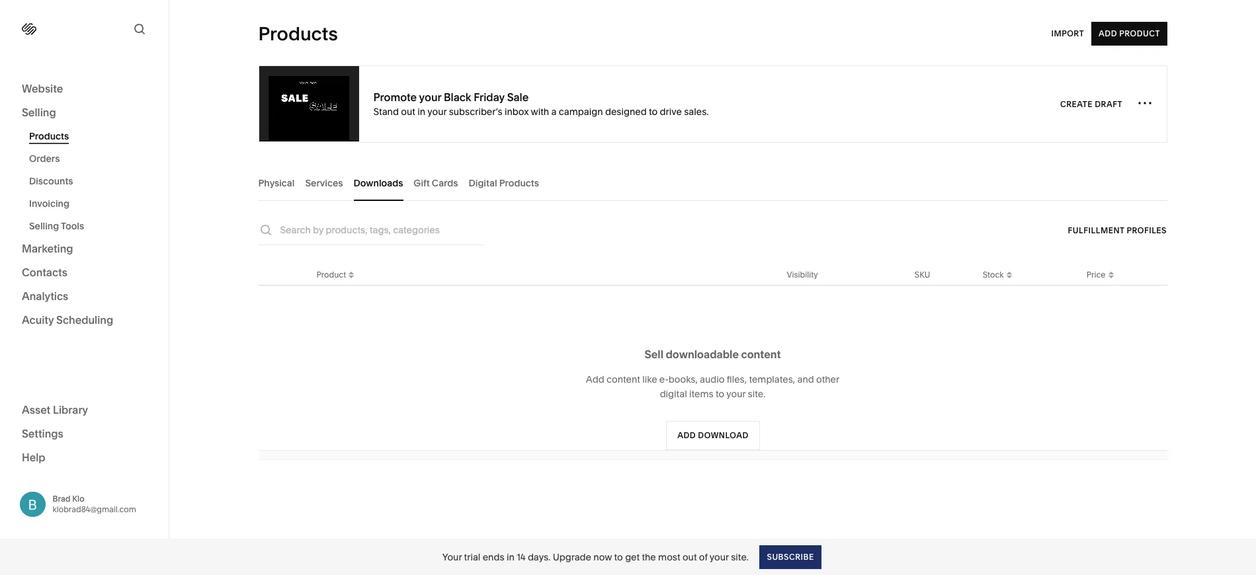 Task type: describe. For each thing, give the bounding box(es) containing it.
selling for selling
[[22, 106, 56, 119]]

selling for selling tools
[[29, 220, 59, 232]]

ends
[[483, 552, 505, 564]]

asset library
[[22, 403, 88, 417]]

black
[[444, 90, 472, 104]]

visibility
[[787, 270, 818, 280]]

Search by products, tags, categories field
[[280, 223, 484, 238]]

1 horizontal spatial out
[[683, 552, 697, 564]]

scheduling
[[56, 314, 113, 327]]

files,
[[727, 374, 747, 386]]

days.
[[528, 552, 551, 564]]

friday
[[474, 90, 505, 104]]

inbox
[[505, 106, 529, 117]]

acuity
[[22, 314, 54, 327]]

fulfillment
[[1069, 225, 1126, 235]]

templates,
[[749, 374, 796, 386]]

downloads
[[354, 177, 403, 189]]

website
[[22, 82, 63, 95]]

your down black
[[428, 106, 447, 117]]

profiles
[[1128, 225, 1168, 235]]

gift cards
[[414, 177, 458, 189]]

stock
[[983, 270, 1004, 280]]

designed
[[606, 106, 647, 117]]

add product button
[[1092, 22, 1168, 46]]

selling link
[[22, 105, 147, 121]]

add for add product
[[1099, 28, 1118, 38]]

tools
[[61, 220, 84, 232]]

the
[[642, 552, 656, 564]]

of
[[699, 552, 708, 564]]

subscribe
[[767, 552, 814, 562]]

marketing
[[22, 242, 73, 255]]

discounts link
[[29, 170, 154, 193]]

other
[[817, 374, 840, 386]]

out inside promote your black friday sale stand out in your subscriber's inbox with a campaign designed to drive sales.
[[401, 106, 416, 117]]

orders link
[[29, 148, 154, 170]]

1 vertical spatial in
[[507, 552, 515, 564]]

0 horizontal spatial to
[[615, 552, 623, 564]]

drive
[[660, 106, 682, 117]]

sales.
[[684, 106, 709, 117]]

contacts link
[[22, 265, 147, 281]]

asset library link
[[22, 403, 147, 419]]

gift
[[414, 177, 430, 189]]

brad
[[53, 494, 70, 504]]

and
[[798, 374, 815, 386]]

services
[[305, 177, 343, 189]]

selling tools link
[[29, 215, 154, 238]]

invoicing
[[29, 198, 69, 210]]

add download button
[[666, 422, 760, 451]]

trial
[[464, 552, 481, 564]]

acuity scheduling link
[[22, 313, 147, 329]]

gift cards button
[[414, 165, 458, 201]]

items
[[690, 389, 714, 400]]

settings link
[[22, 427, 147, 442]]

site. inside add content like e-books, audio files, templates, and other digital items to your site.
[[748, 389, 766, 400]]

sku
[[915, 270, 931, 280]]

tab list containing physical
[[258, 165, 1168, 201]]

analytics
[[22, 290, 68, 303]]

to inside add content like e-books, audio files, templates, and other digital items to your site.
[[716, 389, 725, 400]]

draft
[[1096, 99, 1124, 109]]

your left black
[[419, 90, 442, 104]]

get
[[626, 552, 640, 564]]

website link
[[22, 81, 147, 97]]

e-
[[660, 374, 669, 386]]

selling tools
[[29, 220, 84, 232]]

now
[[594, 552, 612, 564]]

contacts
[[22, 266, 67, 279]]

marketing link
[[22, 242, 147, 257]]

analytics link
[[22, 289, 147, 305]]

your right of
[[710, 552, 729, 564]]



Task type: locate. For each thing, give the bounding box(es) containing it.
price
[[1087, 270, 1106, 280]]

import button
[[1052, 22, 1085, 46]]

selling up marketing
[[29, 220, 59, 232]]

cards
[[432, 177, 458, 189]]

services button
[[305, 165, 343, 201]]

like
[[643, 374, 658, 386]]

downloadable
[[666, 348, 739, 361]]

your inside add content like e-books, audio files, templates, and other digital items to your site.
[[727, 389, 746, 400]]

1 horizontal spatial products
[[258, 23, 338, 45]]

physical
[[258, 177, 295, 189]]

subscribe button
[[760, 546, 822, 570]]

library
[[53, 403, 88, 417]]

fulfillment profiles
[[1069, 225, 1168, 235]]

products
[[258, 23, 338, 45], [29, 130, 69, 142], [500, 177, 539, 189]]

1 vertical spatial add
[[586, 374, 605, 386]]

to left drive
[[649, 106, 658, 117]]

asset
[[22, 403, 50, 417]]

your
[[419, 90, 442, 104], [428, 106, 447, 117], [727, 389, 746, 400], [710, 552, 729, 564]]

0 vertical spatial out
[[401, 106, 416, 117]]

help
[[22, 451, 45, 464]]

physical button
[[258, 165, 295, 201]]

1 vertical spatial product
[[317, 270, 346, 280]]

2 vertical spatial products
[[500, 177, 539, 189]]

content left like
[[607, 374, 641, 386]]

klo
[[72, 494, 84, 504]]

0 horizontal spatial out
[[401, 106, 416, 117]]

1 horizontal spatial to
[[649, 106, 658, 117]]

upgrade
[[553, 552, 592, 564]]

your trial ends in 14 days. upgrade now to get the most out of your site.
[[443, 552, 749, 564]]

sale
[[507, 90, 529, 104]]

to left get
[[615, 552, 623, 564]]

0 horizontal spatial add
[[586, 374, 605, 386]]

invoicing link
[[29, 193, 154, 215]]

klobrad84@gmail.com
[[53, 505, 136, 515]]

14
[[517, 552, 526, 564]]

audio
[[700, 374, 725, 386]]

selling down the website at the left of page
[[22, 106, 56, 119]]

0 vertical spatial product
[[1120, 28, 1161, 38]]

0 horizontal spatial product
[[317, 270, 346, 280]]

2 vertical spatial to
[[615, 552, 623, 564]]

0 vertical spatial products
[[258, 23, 338, 45]]

2 horizontal spatial add
[[1099, 28, 1118, 38]]

product inside button
[[1120, 28, 1161, 38]]

to down the audio
[[716, 389, 725, 400]]

1 vertical spatial content
[[607, 374, 641, 386]]

downloads button
[[354, 165, 403, 201]]

sell
[[645, 348, 664, 361]]

content inside add content like e-books, audio files, templates, and other digital items to your site.
[[607, 374, 641, 386]]

help link
[[22, 450, 45, 465]]

site.
[[748, 389, 766, 400], [732, 552, 749, 564]]

most
[[659, 552, 681, 564]]

fulfillment profiles button
[[1069, 219, 1168, 243]]

add right import at right
[[1099, 28, 1118, 38]]

0 vertical spatial add
[[1099, 28, 1118, 38]]

add for add content like e-books, audio files, templates, and other digital items to your site.
[[586, 374, 605, 386]]

out left of
[[683, 552, 697, 564]]

create draft button
[[1061, 92, 1124, 116]]

add product
[[1099, 28, 1161, 38]]

0 vertical spatial site.
[[748, 389, 766, 400]]

1 vertical spatial out
[[683, 552, 697, 564]]

0 vertical spatial to
[[649, 106, 658, 117]]

0 vertical spatial in
[[418, 106, 426, 117]]

2 horizontal spatial products
[[500, 177, 539, 189]]

digital products
[[469, 177, 539, 189]]

campaign
[[559, 106, 603, 117]]

in right "stand"
[[418, 106, 426, 117]]

promote
[[374, 90, 417, 104]]

add download
[[678, 431, 749, 441]]

settings
[[22, 427, 63, 440]]

in inside promote your black friday sale stand out in your subscriber's inbox with a campaign designed to drive sales.
[[418, 106, 426, 117]]

subscriber's
[[449, 106, 503, 117]]

0 vertical spatial content
[[742, 348, 781, 361]]

1 horizontal spatial in
[[507, 552, 515, 564]]

content up templates,
[[742, 348, 781, 361]]

promote your black friday sale stand out in your subscriber's inbox with a campaign designed to drive sales.
[[374, 90, 709, 117]]

0 horizontal spatial in
[[418, 106, 426, 117]]

1 vertical spatial to
[[716, 389, 725, 400]]

to inside promote your black friday sale stand out in your subscriber's inbox with a campaign designed to drive sales.
[[649, 106, 658, 117]]

tab list
[[258, 165, 1168, 201]]

products link
[[29, 125, 154, 148]]

1 vertical spatial products
[[29, 130, 69, 142]]

digital
[[660, 389, 687, 400]]

brad klo klobrad84@gmail.com
[[53, 494, 136, 515]]

discounts
[[29, 175, 73, 187]]

dropdown icon image
[[346, 268, 357, 278], [1004, 268, 1015, 278], [1106, 268, 1117, 278], [346, 272, 357, 282], [1004, 272, 1015, 282], [1106, 272, 1117, 282]]

digital products button
[[469, 165, 539, 201]]

out
[[401, 106, 416, 117], [683, 552, 697, 564]]

with
[[531, 106, 549, 117]]

1 horizontal spatial product
[[1120, 28, 1161, 38]]

your down files, in the bottom of the page
[[727, 389, 746, 400]]

out down promote
[[401, 106, 416, 117]]

a
[[552, 106, 557, 117]]

in left 14
[[507, 552, 515, 564]]

products inside button
[[500, 177, 539, 189]]

add inside add content like e-books, audio files, templates, and other digital items to your site.
[[586, 374, 605, 386]]

1 horizontal spatial content
[[742, 348, 781, 361]]

download
[[698, 431, 749, 441]]

1 vertical spatial selling
[[29, 220, 59, 232]]

0 horizontal spatial products
[[29, 130, 69, 142]]

books,
[[669, 374, 698, 386]]

create draft
[[1061, 99, 1124, 109]]

add left download
[[678, 431, 696, 441]]

add content like e-books, audio files, templates, and other digital items to your site.
[[586, 374, 840, 400]]

create
[[1061, 99, 1094, 109]]

1 vertical spatial site.
[[732, 552, 749, 564]]

0 vertical spatial selling
[[22, 106, 56, 119]]

in
[[418, 106, 426, 117], [507, 552, 515, 564]]

site. right of
[[732, 552, 749, 564]]

acuity scheduling
[[22, 314, 113, 327]]

1 horizontal spatial add
[[678, 431, 696, 441]]

import
[[1052, 28, 1085, 38]]

0 horizontal spatial content
[[607, 374, 641, 386]]

sell downloadable content
[[645, 348, 781, 361]]

to
[[649, 106, 658, 117], [716, 389, 725, 400], [615, 552, 623, 564]]

stand
[[374, 106, 399, 117]]

add left like
[[586, 374, 605, 386]]

site. down templates,
[[748, 389, 766, 400]]

selling
[[22, 106, 56, 119], [29, 220, 59, 232]]

add for add download
[[678, 431, 696, 441]]

2 vertical spatial add
[[678, 431, 696, 441]]

content
[[742, 348, 781, 361], [607, 374, 641, 386]]

digital
[[469, 177, 497, 189]]

2 horizontal spatial to
[[716, 389, 725, 400]]



Task type: vqa. For each thing, say whether or not it's contained in the screenshot.
Page
no



